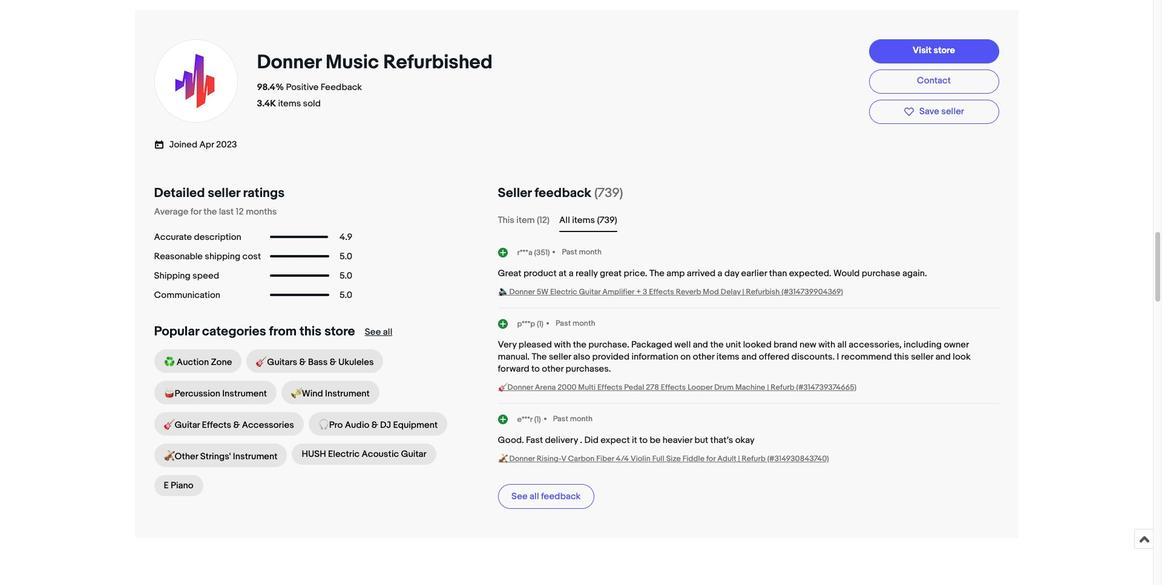 Task type: describe. For each thing, give the bounding box(es) containing it.
day
[[725, 268, 739, 280]]

month for did
[[570, 415, 593, 424]]

& left 'bass'
[[299, 357, 306, 369]]

well
[[675, 340, 691, 351]]

recommend
[[841, 352, 892, 363]]

seller inside button
[[941, 106, 964, 117]]

feedback
[[321, 82, 362, 93]]

see all feedback link
[[498, 485, 594, 510]]

price.
[[624, 268, 647, 280]]

see all
[[365, 327, 392, 338]]

reverb
[[676, 288, 701, 297]]

0 vertical spatial the
[[649, 268, 665, 280]]

strings'
[[200, 452, 231, 463]]

past for delivery
[[553, 415, 568, 424]]

instrument down accessories
[[233, 452, 278, 463]]

🎸donner arena 2000 multi effects pedal 278 effects looper drum machine | refurb (#314739374665)
[[498, 383, 857, 393]]

drum
[[714, 383, 734, 393]]

violin
[[631, 455, 651, 464]]

r***a
[[517, 248, 533, 258]]

good.
[[498, 435, 524, 447]]

good. fast delivery . did expect it to be heavier but that's okay
[[498, 435, 755, 447]]

new
[[800, 340, 816, 351]]

(1) for fast
[[534, 415, 541, 425]]

average for the last 12 months
[[154, 207, 277, 218]]

(#314739904369)
[[782, 288, 843, 297]]

1 vertical spatial refurb
[[742, 455, 766, 464]]

& right 'bass'
[[330, 357, 336, 369]]

5.0 for speed
[[340, 270, 352, 282]]

seller left also
[[549, 352, 571, 363]]

including
[[904, 340, 942, 351]]

🎺wind instrument link
[[281, 381, 379, 405]]

discounts.
[[792, 352, 835, 363]]

visit store
[[913, 45, 955, 56]]

e***r (1)
[[517, 415, 541, 425]]

carbon
[[568, 455, 595, 464]]

acoustic
[[362, 449, 399, 461]]

3 5.0 from the top
[[340, 290, 352, 301]]

but
[[695, 435, 708, 447]]

purchases.
[[566, 364, 611, 375]]

accurate
[[154, 232, 192, 243]]

save
[[919, 106, 939, 117]]

4.9
[[340, 232, 352, 243]]

popular
[[154, 325, 199, 340]]

bass
[[308, 357, 328, 369]]

looked
[[743, 340, 772, 351]]

1 a from the left
[[569, 268, 574, 280]]

items inside tab list
[[572, 215, 595, 227]]

0 vertical spatial feedback
[[535, 186, 591, 202]]

on
[[681, 352, 691, 363]]

seller down including
[[911, 352, 934, 363]]

again.
[[903, 268, 927, 280]]

feedback inside "link"
[[541, 492, 581, 503]]

(351)
[[534, 248, 550, 258]]

that's
[[710, 435, 733, 447]]

text__icon wrapper image
[[154, 138, 169, 150]]

1 with from the left
[[554, 340, 571, 351]]

great
[[498, 268, 521, 280]]

🔊
[[498, 288, 508, 297]]

great
[[600, 268, 622, 280]]

past month for the
[[556, 319, 595, 329]]

0 horizontal spatial and
[[693, 340, 708, 351]]

shipping
[[154, 270, 191, 282]]

categories
[[202, 325, 266, 340]]

rising-
[[537, 455, 561, 464]]

3.4k
[[257, 98, 276, 109]]

1 horizontal spatial electric
[[550, 288, 577, 297]]

seller feedback (739)
[[498, 186, 623, 202]]

+
[[636, 288, 641, 297]]

2 with from the left
[[818, 340, 835, 351]]

joined apr 2023
[[169, 139, 237, 151]]

🎸guitar effects & accessories link
[[154, 413, 304, 437]]

2 vertical spatial |
[[738, 455, 740, 464]]

the inside the very pleased with the purchase. packaged well and the unit looked brand new with all accessories, including owner manual. the seller also provided information on other items and offered discounts. i recommend this seller and look forward to other purchases.
[[532, 352, 547, 363]]

donner for great
[[509, 288, 535, 297]]

🎺wind
[[291, 389, 323, 400]]

equipment
[[393, 420, 438, 432]]

(1) for pleased
[[537, 319, 544, 329]]

piano
[[171, 481, 193, 492]]

2 horizontal spatial |
[[767, 383, 769, 393]]

effects up 🎻other strings' instrument link
[[202, 420, 231, 432]]

items inside the very pleased with the purchase. packaged well and the unit looked brand new with all accessories, including owner manual. the seller also provided information on other items and offered discounts. i recommend this seller and look forward to other purchases.
[[717, 352, 740, 363]]

12
[[236, 207, 244, 218]]

e piano
[[164, 481, 193, 492]]

than
[[769, 268, 787, 280]]

shipping
[[205, 251, 240, 263]]

🎻 donner rising-v carbon fiber 4/4 violin full size fiddle for adult | refurb (#314930843740)
[[498, 455, 829, 464]]

🔊 donner 5w electric guitar amplifier + 3 effects reverb mod delay | refurbish (#314739904369)
[[498, 288, 843, 297]]

(#314739374665)
[[796, 383, 857, 393]]

♻️ auction zone
[[164, 357, 232, 369]]

very
[[498, 340, 517, 351]]

see all link
[[365, 327, 392, 338]]

audio
[[345, 420, 369, 432]]

from
[[269, 325, 297, 340]]

p***p (1)
[[517, 319, 544, 329]]

(739) for seller feedback (739)
[[594, 186, 623, 202]]

(#314930843740)
[[767, 455, 829, 464]]

arrived
[[687, 268, 716, 280]]

1 horizontal spatial guitar
[[579, 288, 601, 297]]

98.4% positive feedback 3.4k items sold
[[257, 82, 362, 109]]

all items (739)
[[559, 215, 617, 227]]

machine
[[735, 383, 765, 393]]

joined
[[169, 139, 197, 151]]

r***a (351)
[[517, 248, 550, 258]]

5.0 for shipping
[[340, 251, 352, 263]]

great product at a really great price. the amp arrived a day earlier than expected. would purchase again.
[[498, 268, 927, 280]]

shipping speed
[[154, 270, 219, 282]]

fast
[[526, 435, 543, 447]]

would
[[833, 268, 860, 280]]

0 vertical spatial donner
[[257, 51, 321, 74]]

🎧pro audio & dj equipment link
[[309, 413, 447, 437]]

all
[[559, 215, 570, 227]]

cost
[[242, 251, 261, 263]]

at
[[559, 268, 567, 280]]

month for really
[[579, 248, 602, 257]]



Task type: locate. For each thing, give the bounding box(es) containing it.
items
[[278, 98, 301, 109], [572, 215, 595, 227], [717, 352, 740, 363]]

278
[[646, 383, 659, 393]]

1 horizontal spatial the
[[573, 340, 587, 351]]

1 vertical spatial store
[[324, 325, 355, 340]]

multi
[[578, 383, 596, 393]]

0 horizontal spatial all
[[383, 327, 392, 338]]

past up delivery
[[553, 415, 568, 424]]

past month for .
[[553, 415, 593, 424]]

1 horizontal spatial refurb
[[771, 383, 795, 393]]

🔊 donner 5w electric guitar amplifier + 3 effects reverb mod delay | refurbish (#314739904369) link
[[498, 288, 843, 297]]

|
[[742, 288, 744, 297], [767, 383, 769, 393], [738, 455, 740, 464]]

0 vertical spatial all
[[383, 327, 392, 338]]

1 vertical spatial donner
[[509, 288, 535, 297]]

items down positive
[[278, 98, 301, 109]]

expect
[[601, 435, 630, 447]]

1 vertical spatial 5.0
[[340, 270, 352, 282]]

feedback up the all
[[535, 186, 591, 202]]

&
[[299, 357, 306, 369], [330, 357, 336, 369], [233, 420, 240, 432], [371, 420, 378, 432]]

with up discounts.
[[818, 340, 835, 351]]

see for see all
[[365, 327, 381, 338]]

(739) for all items (739)
[[597, 215, 617, 227]]

1 vertical spatial past
[[556, 319, 571, 329]]

see for see all feedback
[[511, 492, 528, 503]]

save seller
[[919, 106, 964, 117]]

zone
[[211, 357, 232, 369]]

feedback down v
[[541, 492, 581, 503]]

i
[[837, 352, 839, 363]]

all for see all feedback
[[530, 492, 539, 503]]

0 vertical spatial electric
[[550, 288, 577, 297]]

average
[[154, 207, 188, 218]]

seller right save
[[941, 106, 964, 117]]

0 vertical spatial month
[[579, 248, 602, 257]]

past for at
[[562, 248, 577, 257]]

0 vertical spatial (1)
[[537, 319, 544, 329]]

delivery
[[545, 435, 578, 447]]

0 horizontal spatial refurb
[[742, 455, 766, 464]]

0 horizontal spatial to
[[532, 364, 540, 375]]

donner up positive
[[257, 51, 321, 74]]

instrument up 🎸guitar effects & accessories link
[[222, 389, 267, 400]]

full
[[652, 455, 664, 464]]

unit
[[726, 340, 741, 351]]

to right it
[[639, 435, 648, 447]]

1 vertical spatial this
[[894, 352, 909, 363]]

electric right hush
[[328, 449, 360, 461]]

all for see all
[[383, 327, 392, 338]]

1 vertical spatial other
[[542, 364, 564, 375]]

and down looked
[[742, 352, 757, 363]]

tab list containing this item (12)
[[498, 214, 999, 228]]

earlier
[[741, 268, 767, 280]]

0 vertical spatial for
[[190, 207, 201, 218]]

0 horizontal spatial a
[[569, 268, 574, 280]]

see all feedback
[[511, 492, 581, 503]]

month up .
[[570, 415, 593, 424]]

past right p***p (1)
[[556, 319, 571, 329]]

0 vertical spatial this
[[300, 325, 322, 340]]

(1)
[[537, 319, 544, 329], [534, 415, 541, 425]]

effects right 3
[[649, 288, 674, 297]]

2 horizontal spatial all
[[837, 340, 847, 351]]

2 vertical spatial past
[[553, 415, 568, 424]]

1 horizontal spatial to
[[639, 435, 648, 447]]

0 vertical spatial (739)
[[594, 186, 623, 202]]

0 vertical spatial items
[[278, 98, 301, 109]]

1 horizontal spatial the
[[649, 268, 665, 280]]

🎸guitars & bass & ukuleles
[[256, 357, 374, 369]]

provided
[[592, 352, 630, 363]]

1 horizontal spatial and
[[742, 352, 757, 363]]

🥁percussion instrument
[[164, 389, 267, 400]]

1 5.0 from the top
[[340, 251, 352, 263]]

0 horizontal spatial guitar
[[401, 449, 427, 461]]

1 vertical spatial for
[[706, 455, 716, 464]]

1 horizontal spatial a
[[718, 268, 722, 280]]

ukuleles
[[338, 357, 374, 369]]

purchase.
[[589, 340, 629, 351]]

donner music refurbished image
[[153, 39, 238, 123]]

1 vertical spatial month
[[573, 319, 595, 329]]

guitar down "equipment" at the bottom left
[[401, 449, 427, 461]]

forward
[[498, 364, 529, 375]]

other up arena
[[542, 364, 564, 375]]

& left accessories
[[233, 420, 240, 432]]

with right pleased
[[554, 340, 571, 351]]

donner right 🎻
[[509, 455, 535, 464]]

contact
[[917, 75, 951, 87]]

1 vertical spatial (739)
[[597, 215, 617, 227]]

(739) up all items (739)
[[594, 186, 623, 202]]

2023
[[216, 139, 237, 151]]

the
[[203, 207, 217, 218], [573, 340, 587, 351], [710, 340, 724, 351]]

contact link
[[869, 69, 999, 94]]

1 vertical spatial see
[[511, 492, 528, 503]]

1 horizontal spatial |
[[742, 288, 744, 297]]

this inside the very pleased with the purchase. packaged well and the unit looked brand new with all accessories, including owner manual. the seller also provided information on other items and offered discounts. i recommend this seller and look forward to other purchases.
[[894, 352, 909, 363]]

.
[[580, 435, 582, 447]]

0 horizontal spatial items
[[278, 98, 301, 109]]

month up really
[[579, 248, 602, 257]]

instrument down ukuleles
[[325, 389, 370, 400]]

2 horizontal spatial and
[[936, 352, 951, 363]]

past month up .
[[553, 415, 593, 424]]

instrument for 🎺wind instrument
[[325, 389, 370, 400]]

0 vertical spatial guitar
[[579, 288, 601, 297]]

see inside see all feedback "link"
[[511, 492, 528, 503]]

2 horizontal spatial items
[[717, 352, 740, 363]]

and right well
[[693, 340, 708, 351]]

0 horizontal spatial electric
[[328, 449, 360, 461]]

(739) right the all
[[597, 215, 617, 227]]

the down pleased
[[532, 352, 547, 363]]

seller
[[498, 186, 532, 202]]

🎸guitar effects & accessories
[[164, 420, 294, 432]]

positive
[[286, 82, 319, 93]]

mod
[[703, 288, 719, 297]]

0 vertical spatial refurb
[[771, 383, 795, 393]]

2 vertical spatial 5.0
[[340, 290, 352, 301]]

4/4
[[616, 455, 629, 464]]

for right average
[[190, 207, 201, 218]]

amp
[[667, 268, 685, 280]]

seller up last
[[208, 186, 240, 202]]

all inside the very pleased with the purchase. packaged well and the unit looked brand new with all accessories, including owner manual. the seller also provided information on other items and offered discounts. i recommend this seller and look forward to other purchases.
[[837, 340, 847, 351]]

hush electric acoustic guitar
[[302, 449, 427, 461]]

the left unit on the right bottom
[[710, 340, 724, 351]]

all inside see all feedback "link"
[[530, 492, 539, 503]]

| right the 'delay'
[[742, 288, 744, 297]]

e piano link
[[154, 476, 203, 497]]

0 horizontal spatial with
[[554, 340, 571, 351]]

a left 'day'
[[718, 268, 722, 280]]

manual.
[[498, 352, 530, 363]]

0 vertical spatial past month
[[562, 248, 602, 257]]

seller
[[941, 106, 964, 117], [208, 186, 240, 202], [549, 352, 571, 363], [911, 352, 934, 363]]

🥁percussion instrument link
[[154, 381, 277, 405]]

month for purchase.
[[573, 319, 595, 329]]

see down good.
[[511, 492, 528, 503]]

2 horizontal spatial the
[[710, 340, 724, 351]]

and down owner
[[936, 352, 951, 363]]

🎸donner arena 2000 multi effects pedal 278 effects looper drum machine | refurb (#314739374665) link
[[498, 383, 857, 393]]

donner for good.
[[509, 455, 535, 464]]

refurb down okay
[[742, 455, 766, 464]]

donner right 🔊
[[509, 288, 535, 297]]

0 horizontal spatial for
[[190, 207, 201, 218]]

it
[[632, 435, 637, 447]]

store up ukuleles
[[324, 325, 355, 340]]

donner music refurbished link
[[257, 51, 497, 74]]

1 horizontal spatial for
[[706, 455, 716, 464]]

0 vertical spatial 5.0
[[340, 251, 352, 263]]

store right visit
[[934, 45, 955, 56]]

2 a from the left
[[718, 268, 722, 280]]

past month for a
[[562, 248, 602, 257]]

1 vertical spatial items
[[572, 215, 595, 227]]

🎸guitars
[[256, 357, 297, 369]]

🎸donner
[[498, 383, 533, 393]]

effects right 278
[[661, 383, 686, 393]]

0 horizontal spatial |
[[738, 455, 740, 464]]

1 vertical spatial past month
[[556, 319, 595, 329]]

1 horizontal spatial with
[[818, 340, 835, 351]]

other right on
[[693, 352, 715, 363]]

| right adult
[[738, 455, 740, 464]]

past for with
[[556, 319, 571, 329]]

(1) right e***r
[[534, 415, 541, 425]]

accurate description
[[154, 232, 241, 243]]

past up at
[[562, 248, 577, 257]]

guitar down really
[[579, 288, 601, 297]]

electric down at
[[550, 288, 577, 297]]

🎻other strings' instrument link
[[154, 444, 287, 468]]

fiddle
[[683, 455, 705, 464]]

0 horizontal spatial the
[[203, 207, 217, 218]]

♻️ auction zone link
[[154, 350, 242, 374]]

1 vertical spatial |
[[767, 383, 769, 393]]

1 horizontal spatial other
[[693, 352, 715, 363]]

0 vertical spatial |
[[742, 288, 744, 297]]

0 horizontal spatial store
[[324, 325, 355, 340]]

instrument for 🥁percussion instrument
[[222, 389, 267, 400]]

2 vertical spatial month
[[570, 415, 593, 424]]

and
[[693, 340, 708, 351], [742, 352, 757, 363], [936, 352, 951, 363]]

1 horizontal spatial see
[[511, 492, 528, 503]]

1 vertical spatial all
[[837, 340, 847, 351]]

🎧pro
[[318, 420, 343, 432]]

see up ukuleles
[[365, 327, 381, 338]]

refurb down offered
[[771, 383, 795, 393]]

v
[[561, 455, 566, 464]]

the left last
[[203, 207, 217, 218]]

1 vertical spatial electric
[[328, 449, 360, 461]]

adult
[[717, 455, 736, 464]]

🥁percussion
[[164, 389, 220, 400]]

1 vertical spatial to
[[639, 435, 648, 447]]

description
[[194, 232, 241, 243]]

2 5.0 from the top
[[340, 270, 352, 282]]

🎻
[[498, 455, 508, 464]]

2 vertical spatial past month
[[553, 415, 593, 424]]

2 vertical spatial items
[[717, 352, 740, 363]]

instrument
[[222, 389, 267, 400], [325, 389, 370, 400], [233, 452, 278, 463]]

1 horizontal spatial all
[[530, 492, 539, 503]]

a right at
[[569, 268, 574, 280]]

0 vertical spatial see
[[365, 327, 381, 338]]

month up purchase.
[[573, 319, 595, 329]]

2000
[[558, 383, 577, 393]]

🎻other
[[164, 452, 198, 463]]

this down including
[[894, 352, 909, 363]]

0 horizontal spatial see
[[365, 327, 381, 338]]

past month up really
[[562, 248, 602, 257]]

98.4%
[[257, 82, 284, 93]]

0 horizontal spatial other
[[542, 364, 564, 375]]

the left amp
[[649, 268, 665, 280]]

1 horizontal spatial items
[[572, 215, 595, 227]]

guitar
[[579, 288, 601, 297], [401, 449, 427, 461]]

0 horizontal spatial the
[[532, 352, 547, 363]]

0 vertical spatial store
[[934, 45, 955, 56]]

this right from
[[300, 325, 322, 340]]

tab list
[[498, 214, 999, 228]]

items right the all
[[572, 215, 595, 227]]

🎸guitars & bass & ukuleles link
[[247, 350, 383, 374]]

2 vertical spatial donner
[[509, 455, 535, 464]]

effects right multi
[[597, 383, 623, 393]]

refurbished
[[383, 51, 493, 74]]

past month up also
[[556, 319, 595, 329]]

information
[[632, 352, 678, 363]]

1 horizontal spatial store
[[934, 45, 955, 56]]

(1) right p***p
[[537, 319, 544, 329]]

accessories
[[242, 420, 294, 432]]

0 horizontal spatial this
[[300, 325, 322, 340]]

0 vertical spatial past
[[562, 248, 577, 257]]

to up arena
[[532, 364, 540, 375]]

1 vertical spatial guitar
[[401, 449, 427, 461]]

🎻 donner rising-v carbon fiber 4/4 violin full size fiddle for adult | refurb (#314930843740) link
[[498, 455, 829, 464]]

| right machine
[[767, 383, 769, 393]]

0 vertical spatial other
[[693, 352, 715, 363]]

for left adult
[[706, 455, 716, 464]]

1 vertical spatial feedback
[[541, 492, 581, 503]]

item
[[516, 215, 535, 227]]

this item (12)
[[498, 215, 550, 227]]

1 vertical spatial (1)
[[534, 415, 541, 425]]

accessories,
[[849, 340, 902, 351]]

to inside the very pleased with the purchase. packaged well and the unit looked brand new with all accessories, including owner manual. the seller also provided information on other items and offered discounts. i recommend this seller and look forward to other purchases.
[[532, 364, 540, 375]]

offered
[[759, 352, 790, 363]]

items inside 98.4% positive feedback 3.4k items sold
[[278, 98, 301, 109]]

the
[[649, 268, 665, 280], [532, 352, 547, 363]]

ratings
[[243, 186, 285, 202]]

1 horizontal spatial this
[[894, 352, 909, 363]]

purchase
[[862, 268, 900, 280]]

the up also
[[573, 340, 587, 351]]

1 vertical spatial the
[[532, 352, 547, 363]]

3
[[643, 288, 647, 297]]

items down unit on the right bottom
[[717, 352, 740, 363]]

2 vertical spatial all
[[530, 492, 539, 503]]

0 vertical spatial to
[[532, 364, 540, 375]]

reasonable
[[154, 251, 203, 263]]

& left dj
[[371, 420, 378, 432]]

for
[[190, 207, 201, 218], [706, 455, 716, 464]]



Task type: vqa. For each thing, say whether or not it's contained in the screenshot.
"EBAY" to the bottom
no



